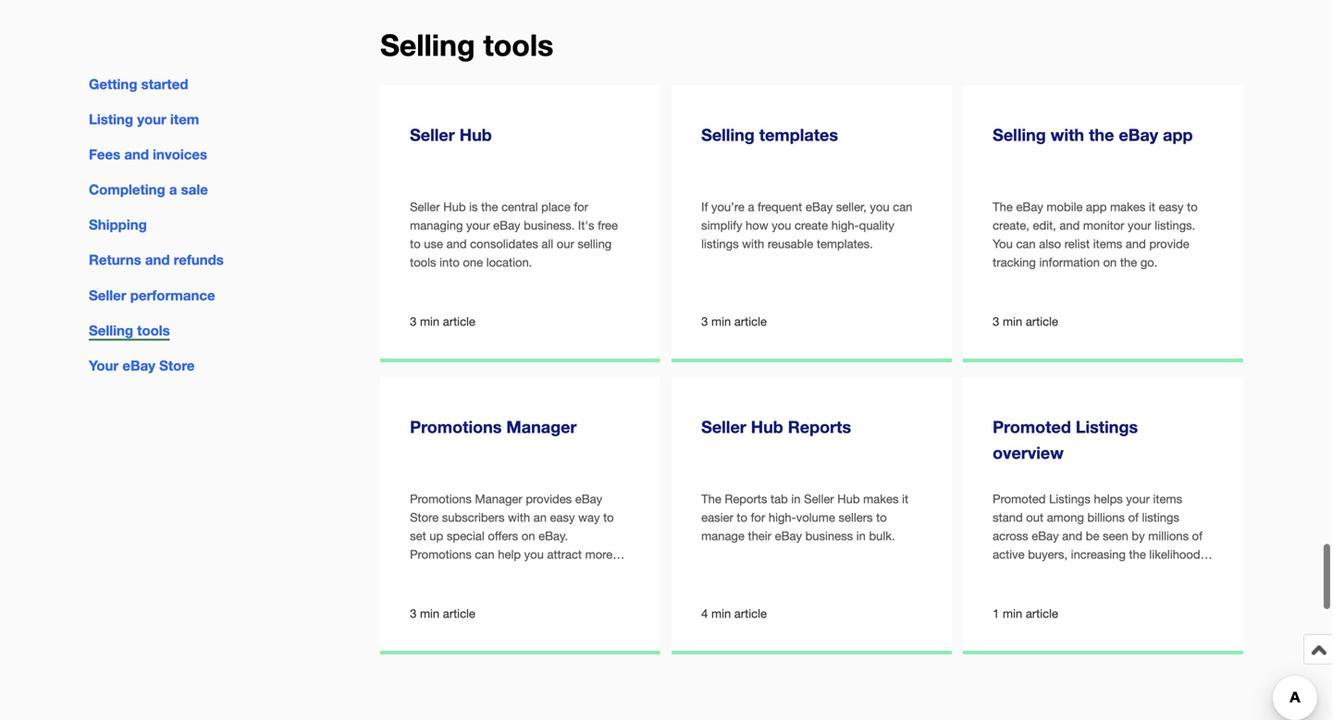 Task type: describe. For each thing, give the bounding box(es) containing it.
sellers
[[839, 511, 873, 525]]

2 horizontal spatial tools
[[483, 27, 553, 63]]

business.
[[524, 218, 575, 233]]

invoices
[[153, 146, 207, 163]]

completing
[[89, 181, 165, 198]]

1
[[993, 607, 999, 621]]

0 vertical spatial app
[[1163, 125, 1193, 145]]

templates.
[[817, 237, 873, 251]]

1 vertical spatial selling tools
[[89, 322, 170, 339]]

ebay right your
[[122, 357, 155, 374]]

promoted for promoted listings helps your items stand out among billions of listings across ebay and be seen by millions of active buyers, increasing the likelihood of a sale.
[[993, 492, 1046, 506]]

the for seller hub reports
[[701, 492, 721, 506]]

0 horizontal spatial in
[[791, 492, 801, 506]]

the inside promoted listings helps your items stand out among billions of listings across ebay and be seen by millions of active buyers, increasing the likelihood of a sale.
[[1129, 548, 1146, 562]]

item
[[170, 111, 199, 128]]

set
[[410, 529, 426, 543]]

3 for selling with the ebay app
[[993, 314, 999, 329]]

0 horizontal spatial tools
[[137, 322, 170, 339]]

buyers, inside promoted listings helps your items stand out among billions of listings across ebay and be seen by millions of active buyers, increasing the likelihood of a sale.
[[1028, 548, 1068, 562]]

shipping link
[[89, 217, 147, 233]]

even
[[410, 603, 436, 617]]

size,
[[442, 585, 466, 599]]

listings.
[[1155, 218, 1195, 233]]

for inside the seller hub is the central place for managing your ebay business. it's free to use and consolidates all our selling tools into one location.
[[574, 200, 588, 214]]

repeat
[[499, 585, 533, 599]]

listings inside if you're a frequent ebay seller, you can simplify how you create high-quality listings with reusable templates.
[[701, 237, 739, 251]]

items and
[[1093, 237, 1146, 251]]

manage
[[701, 529, 745, 543]]

simplify
[[701, 218, 742, 233]]

seller for seller hub
[[410, 125, 455, 145]]

you're
[[711, 200, 745, 214]]

the up monitor
[[1089, 125, 1114, 145]]

fees and invoices
[[89, 146, 207, 163]]

monitor
[[1083, 218, 1124, 233]]

up
[[430, 529, 443, 543]]

hub for seller hub is the central place for managing your ebay business. it's free to use and consolidates all our selling tools into one location.
[[443, 200, 466, 214]]

the for selling with the ebay app
[[993, 200, 1013, 214]]

hub for seller hub
[[460, 125, 492, 145]]

promoted for promoted listings overview
[[993, 417, 1071, 437]]

min for selling with the ebay app
[[1003, 314, 1022, 329]]

bulk.
[[869, 529, 895, 543]]

go.
[[1140, 255, 1158, 270]]

it's
[[578, 218, 594, 233]]

1 vertical spatial in
[[856, 529, 866, 543]]

seller,
[[836, 200, 867, 214]]

help
[[498, 548, 521, 562]]

3 min article for seller hub
[[410, 314, 475, 329]]

relist
[[1064, 237, 1090, 251]]

0 horizontal spatial store
[[159, 357, 195, 374]]

your inside promoted listings helps your items stand out among billions of listings across ebay and be seen by millions of active buyers, increasing the likelihood of a sale.
[[1126, 492, 1150, 506]]

if you're a frequent ebay seller, you can simplify how you create high-quality listings with reusable templates.
[[701, 200, 912, 251]]

items inside promoted listings helps your items stand out among billions of listings across ebay and be seen by millions of active buyers, increasing the likelihood of a sale.
[[1153, 492, 1182, 506]]

order
[[410, 585, 438, 599]]

stock,
[[502, 566, 535, 580]]

easier
[[701, 511, 733, 525]]

increasing
[[1071, 548, 1126, 562]]

and inside the ebay mobile app makes it easy to create, edit, and monitor your listings. you can also relist items and provide tracking information on the go.
[[1060, 218, 1080, 233]]

listing
[[89, 111, 133, 128]]

sale
[[181, 181, 208, 198]]

returns
[[89, 252, 141, 268]]

reports inside the reports tab in seller hub makes it easier to for high-volume sellers to manage their ebay business in bulk.
[[725, 492, 767, 506]]

your
[[89, 357, 119, 374]]

volume
[[796, 511, 835, 525]]

seller for seller hub is the central place for managing your ebay business. it's free to use and consolidates all our selling tools into one location.
[[410, 200, 440, 214]]

seller inside the reports tab in seller hub makes it easier to for high-volume sellers to manage their ebay business in bulk.
[[804, 492, 834, 506]]

1 horizontal spatial selling tools
[[380, 27, 553, 63]]

min for promoted listings overview
[[1003, 607, 1022, 621]]

edit,
[[1033, 218, 1056, 233]]

seller for seller performance
[[89, 287, 126, 304]]

tracking
[[993, 255, 1036, 270]]

if
[[701, 200, 708, 214]]

frequent
[[758, 200, 802, 214]]

can inside promotions manager provides ebay store subscribers with an easy way to set up special offers on ebay. promotions can help you attract more buyers, clear old stock, increase average order size, drive repeat purchases, and even lower shipping costs by bundling more items per order.
[[475, 548, 495, 562]]

listings inside promoted listings helps your items stand out among billions of listings across ebay and be seen by millions of active buyers, increasing the likelihood of a sale.
[[1142, 511, 1179, 525]]

special
[[447, 529, 485, 543]]

0 horizontal spatial of
[[993, 566, 1003, 580]]

drive
[[469, 585, 495, 599]]

bundling
[[570, 603, 616, 617]]

selling with the ebay app
[[993, 125, 1193, 145]]

managing
[[410, 218, 463, 233]]

tab
[[771, 492, 788, 506]]

started
[[141, 76, 188, 93]]

clear
[[453, 566, 479, 580]]

hub for seller hub reports
[[751, 417, 783, 437]]

completing a sale link
[[89, 181, 208, 198]]

millions
[[1148, 529, 1189, 543]]

you
[[993, 237, 1013, 251]]

easy
[[550, 511, 575, 525]]

and inside promotions manager provides ebay store subscribers with an easy way to set up special offers on ebay. promotions can help you attract more buyers, clear old stock, increase average order size, drive repeat purchases, and even lower shipping costs by bundling more items per order.
[[599, 585, 619, 599]]

active
[[993, 548, 1025, 562]]

also
[[1039, 237, 1061, 251]]

with inside if you're a frequent ebay seller, you can simplify how you create high-quality listings with reusable templates.
[[742, 237, 764, 251]]

selling
[[578, 237, 612, 251]]

average
[[587, 566, 630, 580]]

3 for selling templates
[[701, 314, 708, 329]]

one
[[463, 255, 483, 270]]

promotions manager
[[410, 417, 577, 437]]

old
[[482, 566, 499, 580]]

create,
[[993, 218, 1029, 233]]

hub inside the reports tab in seller hub makes it easier to for high-volume sellers to manage their ebay business in bulk.
[[837, 492, 860, 506]]

0 horizontal spatial more
[[410, 622, 437, 636]]

lower
[[439, 603, 468, 617]]

listings for helps
[[1049, 492, 1091, 506]]

be
[[1086, 529, 1099, 543]]

returns and refunds
[[89, 252, 224, 268]]

their
[[748, 529, 771, 543]]

getting started link
[[89, 76, 188, 93]]

the inside the ebay mobile app makes it easy to create, edit, and monitor your listings. you can also relist items and provide tracking information on the go.
[[1120, 255, 1137, 270]]

our
[[557, 237, 574, 251]]

a inside promoted listings helps your items stand out among billions of listings across ebay and be seen by millions of active buyers, increasing the likelihood of a sale.
[[1007, 566, 1013, 580]]

is
[[469, 200, 478, 214]]

3 for seller hub
[[410, 314, 417, 329]]

central
[[501, 200, 538, 214]]

0 horizontal spatial a
[[169, 181, 177, 198]]

1 horizontal spatial you
[[772, 218, 791, 233]]

on inside promotions manager provides ebay store subscribers with an easy way to set up special offers on ebay. promotions can help you attract more buyers, clear old stock, increase average order size, drive repeat purchases, and even lower shipping costs by bundling more items per order.
[[522, 529, 535, 543]]

selling tools link
[[89, 322, 170, 341]]



Task type: locate. For each thing, give the bounding box(es) containing it.
an
[[533, 511, 547, 525]]

1 vertical spatial app
[[1086, 200, 1107, 214]]

shipping
[[89, 217, 147, 233]]

buyers, up order
[[410, 566, 450, 580]]

article for promotions manager
[[443, 607, 475, 621]]

to up bulk.
[[876, 511, 887, 525]]

to left "use"
[[410, 237, 421, 251]]

purchases,
[[536, 585, 595, 599]]

article for seller hub
[[443, 314, 475, 329]]

1 vertical spatial promotions
[[410, 492, 472, 506]]

promoted up stand
[[993, 492, 1046, 506]]

in down sellers in the right bottom of the page
[[856, 529, 866, 543]]

1 horizontal spatial makes
[[1110, 200, 1146, 214]]

selling templates
[[701, 125, 838, 145]]

your down is
[[466, 218, 490, 233]]

2 vertical spatial you
[[524, 548, 544, 562]]

all
[[542, 237, 553, 251]]

0 horizontal spatial by
[[553, 603, 566, 617]]

1 horizontal spatial with
[[742, 237, 764, 251]]

1 vertical spatial more
[[410, 622, 437, 636]]

0 horizontal spatial items
[[441, 622, 470, 636]]

ebay down out
[[1032, 529, 1059, 543]]

seller inside the seller hub is the central place for managing your ebay business. it's free to use and consolidates all our selling tools into one location.
[[410, 200, 440, 214]]

min
[[420, 314, 440, 329], [711, 314, 731, 329], [1003, 314, 1022, 329], [420, 607, 440, 621], [711, 607, 731, 621], [1003, 607, 1022, 621]]

fees and invoices link
[[89, 146, 207, 163]]

you up the "stock,"
[[524, 548, 544, 562]]

0 horizontal spatial makes
[[863, 492, 899, 506]]

0 horizontal spatial high-
[[769, 511, 796, 525]]

0 vertical spatial promotions
[[410, 417, 502, 437]]

manager for promotions manager provides ebay store subscribers with an easy way to set up special offers on ebay. promotions can help you attract more buyers, clear old stock, increase average order size, drive repeat purchases, and even lower shipping costs by bundling more items per order.
[[475, 492, 522, 506]]

and inside promoted listings helps your items stand out among billions of listings across ebay and be seen by millions of active buyers, increasing the likelihood of a sale.
[[1062, 529, 1082, 543]]

a left sale
[[169, 181, 177, 198]]

1 horizontal spatial app
[[1163, 125, 1193, 145]]

listings up among
[[1049, 492, 1091, 506]]

makes left it
[[863, 492, 899, 506]]

to inside promotions manager provides ebay store subscribers with an easy way to set up special offers on ebay. promotions can help you attract more buyers, clear old stock, increase average order size, drive repeat purchases, and even lower shipping costs by bundling more items per order.
[[603, 511, 614, 525]]

store up set
[[410, 511, 439, 525]]

listings down simplify
[[701, 237, 739, 251]]

to up listings.
[[1187, 200, 1198, 214]]

seller
[[410, 125, 455, 145], [410, 200, 440, 214], [89, 287, 126, 304], [701, 417, 746, 437], [804, 492, 834, 506]]

and down average
[[599, 585, 619, 599]]

the inside the ebay mobile app makes it easy to create, edit, and monitor your listings. you can also relist items and provide tracking information on the go.
[[993, 200, 1013, 214]]

your up "items and"
[[1128, 218, 1151, 233]]

0 vertical spatial you
[[870, 200, 890, 214]]

makes
[[1110, 200, 1146, 214], [863, 492, 899, 506]]

by inside promotions manager provides ebay store subscribers with an easy way to set up special offers on ebay. promotions can help you attract more buyers, clear old stock, increase average order size, drive repeat purchases, and even lower shipping costs by bundling more items per order.
[[553, 603, 566, 617]]

buyers, inside promotions manager provides ebay store subscribers with an easy way to set up special offers on ebay. promotions can help you attract more buyers, clear old stock, increase average order size, drive repeat purchases, and even lower shipping costs by bundling more items per order.
[[410, 566, 450, 580]]

performance
[[130, 287, 215, 304]]

provides
[[526, 492, 572, 506]]

0 vertical spatial for
[[574, 200, 588, 214]]

ebay inside if you're a frequent ebay seller, you can simplify how you create high-quality listings with reusable templates.
[[806, 200, 833, 214]]

hub
[[460, 125, 492, 145], [443, 200, 466, 214], [751, 417, 783, 437], [837, 492, 860, 506]]

3 promotions from the top
[[410, 548, 472, 562]]

2 horizontal spatial you
[[870, 200, 890, 214]]

ebay up edit,
[[1016, 200, 1043, 214]]

the left likelihood
[[1129, 548, 1146, 562]]

you
[[870, 200, 890, 214], [772, 218, 791, 233], [524, 548, 544, 562]]

1 horizontal spatial tools
[[410, 255, 436, 270]]

manager for promotions manager
[[506, 417, 577, 437]]

1 horizontal spatial on
[[1103, 255, 1117, 270]]

hub up sellers in the right bottom of the page
[[837, 492, 860, 506]]

min for seller hub
[[420, 314, 440, 329]]

listings up helps
[[1076, 417, 1138, 437]]

seller hub is the central place for managing your ebay business. it's free to use and consolidates all our selling tools into one location.
[[410, 200, 618, 270]]

0 vertical spatial more
[[585, 548, 613, 562]]

1 horizontal spatial of
[[1128, 511, 1139, 525]]

0 vertical spatial can
[[893, 200, 912, 214]]

2 vertical spatial of
[[993, 566, 1003, 580]]

reusable
[[768, 237, 813, 251]]

more down even at the left of the page
[[410, 622, 437, 636]]

1 horizontal spatial reports
[[788, 417, 851, 437]]

0 vertical spatial promoted
[[993, 417, 1071, 437]]

for inside the reports tab in seller hub makes it easier to for high-volume sellers to manage their ebay business in bulk.
[[751, 511, 765, 525]]

0 vertical spatial manager
[[506, 417, 577, 437]]

1 promoted from the top
[[993, 417, 1071, 437]]

selling tools up seller hub
[[380, 27, 553, 63]]

the up create,
[[993, 200, 1013, 214]]

high- down tab
[[769, 511, 796, 525]]

by right seen
[[1132, 529, 1145, 543]]

1 vertical spatial by
[[553, 603, 566, 617]]

ebay inside promoted listings helps your items stand out among billions of listings across ebay and be seen by millions of active buyers, increasing the likelihood of a sale.
[[1032, 529, 1059, 543]]

1 horizontal spatial high-
[[831, 218, 859, 233]]

your right helps
[[1126, 492, 1150, 506]]

place
[[541, 200, 570, 214]]

the inside the seller hub is the central place for managing your ebay business. it's free to use and consolidates all our selling tools into one location.
[[481, 200, 498, 214]]

your inside the seller hub is the central place for managing your ebay business. it's free to use and consolidates all our selling tools into one location.
[[466, 218, 490, 233]]

hub left is
[[443, 200, 466, 214]]

a inside if you're a frequent ebay seller, you can simplify how you create high-quality listings with reusable templates.
[[748, 200, 754, 214]]

refunds
[[174, 252, 224, 268]]

to right "way"
[[603, 511, 614, 525]]

consolidates
[[470, 237, 538, 251]]

1 vertical spatial buyers,
[[410, 566, 450, 580]]

1 horizontal spatial for
[[751, 511, 765, 525]]

1 vertical spatial promoted
[[993, 492, 1046, 506]]

your inside the ebay mobile app makes it easy to create, edit, and monitor your listings. you can also relist items and provide tracking information on the go.
[[1128, 218, 1151, 233]]

tools inside the seller hub is the central place for managing your ebay business. it's free to use and consolidates all our selling tools into one location.
[[410, 255, 436, 270]]

the
[[1089, 125, 1114, 145], [481, 200, 498, 214], [1120, 255, 1137, 270], [1129, 548, 1146, 562]]

app up it easy
[[1163, 125, 1193, 145]]

0 vertical spatial tools
[[483, 27, 553, 63]]

listings inside promoted listings overview
[[1076, 417, 1138, 437]]

for up the their
[[751, 511, 765, 525]]

the reports tab in seller hub makes it easier to for high-volume sellers to manage their ebay business in bulk.
[[701, 492, 908, 543]]

1 horizontal spatial items
[[1153, 492, 1182, 506]]

and up 'into'
[[446, 237, 467, 251]]

selling tools
[[380, 27, 553, 63], [89, 322, 170, 339]]

1 horizontal spatial can
[[893, 200, 912, 214]]

your
[[137, 111, 166, 128], [466, 218, 490, 233], [1128, 218, 1151, 233], [1126, 492, 1150, 506]]

0 horizontal spatial for
[[574, 200, 588, 214]]

0 horizontal spatial selling tools
[[89, 322, 170, 339]]

manager
[[506, 417, 577, 437], [475, 492, 522, 506]]

to right the easier
[[737, 511, 747, 525]]

how
[[746, 218, 768, 233]]

1 vertical spatial the
[[701, 492, 721, 506]]

2 promoted from the top
[[993, 492, 1046, 506]]

1 vertical spatial a
[[748, 200, 754, 214]]

by inside promoted listings helps your items stand out among billions of listings across ebay and be seen by millions of active buyers, increasing the likelihood of a sale.
[[1132, 529, 1145, 543]]

on down "items and"
[[1103, 255, 1117, 270]]

1 horizontal spatial by
[[1132, 529, 1145, 543]]

items up millions
[[1153, 492, 1182, 506]]

1 horizontal spatial listings
[[1142, 511, 1179, 525]]

2 horizontal spatial a
[[1007, 566, 1013, 580]]

on inside the ebay mobile app makes it easy to create, edit, and monitor your listings. you can also relist items and provide tracking information on the go.
[[1103, 255, 1117, 270]]

provide
[[1149, 237, 1189, 251]]

and inside the seller hub is the central place for managing your ebay business. it's free to use and consolidates all our selling tools into one location.
[[446, 237, 467, 251]]

by down purchases,
[[553, 603, 566, 617]]

2 vertical spatial can
[[475, 548, 495, 562]]

0 vertical spatial high-
[[831, 218, 859, 233]]

listings up millions
[[1142, 511, 1179, 525]]

0 horizontal spatial can
[[475, 548, 495, 562]]

it easy
[[1149, 200, 1184, 214]]

seller hub
[[410, 125, 492, 145]]

1 horizontal spatial more
[[585, 548, 613, 562]]

ebay up "way"
[[575, 492, 602, 506]]

1 vertical spatial with
[[742, 237, 764, 251]]

0 vertical spatial listings
[[701, 237, 739, 251]]

and up seller performance at the top left of the page
[[145, 252, 170, 268]]

increase
[[538, 566, 583, 580]]

ebay up create
[[806, 200, 833, 214]]

to inside the seller hub is the central place for managing your ebay business. it's free to use and consolidates all our selling tools into one location.
[[410, 237, 421, 251]]

1 vertical spatial tools
[[410, 255, 436, 270]]

a up how
[[748, 200, 754, 214]]

into
[[440, 255, 460, 270]]

1 vertical spatial makes
[[863, 492, 899, 506]]

promoted listings overview
[[993, 417, 1138, 463]]

you inside promotions manager provides ebay store subscribers with an easy way to set up special offers on ebay. promotions can help you attract more buyers, clear old stock, increase average order size, drive repeat purchases, and even lower shipping costs by bundling more items per order.
[[524, 548, 544, 562]]

app up monitor
[[1086, 200, 1107, 214]]

3 for promotions manager
[[410, 607, 417, 621]]

selling tools up the your ebay store link
[[89, 322, 170, 339]]

a down active
[[1007, 566, 1013, 580]]

seen
[[1103, 529, 1128, 543]]

buyers,
[[1028, 548, 1068, 562], [410, 566, 450, 580]]

ebay inside promotions manager provides ebay store subscribers with an easy way to set up special offers on ebay. promotions can help you attract more buyers, clear old stock, increase average order size, drive repeat purchases, and even lower shipping costs by bundling more items per order.
[[575, 492, 602, 506]]

listings inside promoted listings helps your items stand out among billions of listings across ebay and be seen by millions of active buyers, increasing the likelihood of a sale.
[[1049, 492, 1091, 506]]

0 vertical spatial reports
[[788, 417, 851, 437]]

on
[[1103, 255, 1117, 270], [522, 529, 535, 543]]

article for promoted listings overview
[[1026, 607, 1058, 621]]

0 horizontal spatial listings
[[701, 237, 739, 251]]

of up seen
[[1128, 511, 1139, 525]]

manager up provides
[[506, 417, 577, 437]]

ebay inside the seller hub is the central place for managing your ebay business. it's free to use and consolidates all our selling tools into one location.
[[493, 218, 520, 233]]

buyers, up sale.
[[1028, 548, 1068, 562]]

ebay up it easy
[[1119, 125, 1158, 145]]

2 vertical spatial a
[[1007, 566, 1013, 580]]

it
[[902, 492, 908, 506]]

more up average
[[585, 548, 613, 562]]

sale.
[[1016, 566, 1041, 580]]

4 min article
[[701, 607, 767, 621]]

completing a sale
[[89, 181, 208, 198]]

listings for overview
[[1076, 417, 1138, 437]]

in
[[791, 492, 801, 506], [856, 529, 866, 543]]

the
[[993, 200, 1013, 214], [701, 492, 721, 506]]

promotions manager provides ebay store subscribers with an easy way to set up special offers on ebay. promotions can help you attract more buyers, clear old stock, increase average order size, drive repeat purchases, and even lower shipping costs by bundling more items per order.
[[410, 492, 630, 636]]

a
[[169, 181, 177, 198], [748, 200, 754, 214], [1007, 566, 1013, 580]]

2 vertical spatial with
[[508, 511, 530, 525]]

2 horizontal spatial with
[[1051, 125, 1084, 145]]

high- inside if you're a frequent ebay seller, you can simplify how you create high-quality listings with reusable templates.
[[831, 218, 859, 233]]

0 horizontal spatial on
[[522, 529, 535, 543]]

3 min article for selling templates
[[701, 314, 767, 329]]

to inside the ebay mobile app makes it easy to create, edit, and monitor your listings. you can also relist items and provide tracking information on the go.
[[1187, 200, 1198, 214]]

ebay inside the reports tab in seller hub makes it easier to for high-volume sellers to manage their ebay business in bulk.
[[775, 529, 802, 543]]

app inside the ebay mobile app makes it easy to create, edit, and monitor your listings. you can also relist items and provide tracking information on the go.
[[1086, 200, 1107, 214]]

ebay right the their
[[775, 529, 802, 543]]

app
[[1163, 125, 1193, 145], [1086, 200, 1107, 214]]

article for selling templates
[[734, 314, 767, 329]]

out
[[1026, 511, 1044, 525]]

promoted
[[993, 417, 1071, 437], [993, 492, 1046, 506]]

likelihood
[[1149, 548, 1200, 562]]

0 vertical spatial buyers,
[[1028, 548, 1068, 562]]

store
[[159, 357, 195, 374], [410, 511, 439, 525]]

promoted inside promoted listings overview
[[993, 417, 1071, 437]]

0 vertical spatial a
[[169, 181, 177, 198]]

returns and refunds link
[[89, 252, 224, 268]]

0 vertical spatial items
[[1153, 492, 1182, 506]]

min for promotions manager
[[420, 607, 440, 621]]

and down mobile
[[1060, 218, 1080, 233]]

1 vertical spatial items
[[441, 622, 470, 636]]

article for selling with the ebay app
[[1026, 314, 1058, 329]]

1 vertical spatial of
[[1192, 529, 1203, 543]]

seller hub reports
[[701, 417, 851, 437]]

2 horizontal spatial of
[[1192, 529, 1203, 543]]

tools
[[483, 27, 553, 63], [410, 255, 436, 270], [137, 322, 170, 339]]

the left go.
[[1120, 255, 1137, 270]]

1 vertical spatial listings
[[1049, 492, 1091, 506]]

you up 'quality'
[[870, 200, 890, 214]]

0 horizontal spatial buyers,
[[410, 566, 450, 580]]

with
[[1051, 125, 1084, 145], [742, 237, 764, 251], [508, 511, 530, 525]]

article for seller hub reports
[[734, 607, 767, 621]]

with up mobile
[[1051, 125, 1084, 145]]

3 min article
[[410, 314, 475, 329], [701, 314, 767, 329], [993, 314, 1058, 329], [410, 607, 475, 621]]

1 vertical spatial you
[[772, 218, 791, 233]]

high- inside the reports tab in seller hub makes it easier to for high-volume sellers to manage their ebay business in bulk.
[[769, 511, 796, 525]]

1 horizontal spatial in
[[856, 529, 866, 543]]

quality
[[859, 218, 894, 233]]

0 vertical spatial the
[[993, 200, 1013, 214]]

ebay
[[1119, 125, 1158, 145], [806, 200, 833, 214], [1016, 200, 1043, 214], [493, 218, 520, 233], [122, 357, 155, 374], [575, 492, 602, 506], [775, 529, 802, 543], [1032, 529, 1059, 543]]

0 vertical spatial makes
[[1110, 200, 1146, 214]]

you down frequent
[[772, 218, 791, 233]]

overview
[[993, 443, 1064, 463]]

0 vertical spatial in
[[791, 492, 801, 506]]

promoted inside promoted listings helps your items stand out among billions of listings across ebay and be seen by millions of active buyers, increasing the likelihood of a sale.
[[993, 492, 1046, 506]]

0 vertical spatial listings
[[1076, 417, 1138, 437]]

across
[[993, 529, 1028, 543]]

0 vertical spatial by
[[1132, 529, 1145, 543]]

per
[[473, 622, 491, 636]]

location.
[[486, 255, 532, 270]]

the inside the reports tab in seller hub makes it easier to for high-volume sellers to manage their ebay business in bulk.
[[701, 492, 721, 506]]

1 vertical spatial on
[[522, 529, 535, 543]]

ebay inside the ebay mobile app makes it easy to create, edit, and monitor your listings. you can also relist items and provide tracking information on the go.
[[1016, 200, 1043, 214]]

store down selling tools link
[[159, 357, 195, 374]]

among
[[1047, 511, 1084, 525]]

the right is
[[481, 200, 498, 214]]

2 promotions from the top
[[410, 492, 472, 506]]

promotions for promotions manager
[[410, 417, 502, 437]]

can inside the ebay mobile app makes it easy to create, edit, and monitor your listings. you can also relist items and provide tracking information on the go.
[[1016, 237, 1036, 251]]

costs
[[521, 603, 550, 617]]

promoted up 'overview'
[[993, 417, 1071, 437]]

with left an
[[508, 511, 530, 525]]

high- up templates.
[[831, 218, 859, 233]]

makes inside the reports tab in seller hub makes it easier to for high-volume sellers to manage their ebay business in bulk.
[[863, 492, 899, 506]]

min for selling templates
[[711, 314, 731, 329]]

items down lower
[[441, 622, 470, 636]]

1 vertical spatial for
[[751, 511, 765, 525]]

1 vertical spatial listings
[[1142, 511, 1179, 525]]

can inside if you're a frequent ebay seller, you can simplify how you create high-quality listings with reusable templates.
[[893, 200, 912, 214]]

promotions down up
[[410, 548, 472, 562]]

in right tab
[[791, 492, 801, 506]]

to
[[1187, 200, 1198, 214], [410, 237, 421, 251], [603, 511, 614, 525], [737, 511, 747, 525], [876, 511, 887, 525]]

1 vertical spatial high-
[[769, 511, 796, 525]]

promotions for promotions manager provides ebay store subscribers with an easy way to set up special offers on ebay. promotions can help you attract more buyers, clear old stock, increase average order size, drive repeat purchases, and even lower shipping costs by bundling more items per order.
[[410, 492, 472, 506]]

of down active
[[993, 566, 1003, 580]]

0 vertical spatial with
[[1051, 125, 1084, 145]]

reports left tab
[[725, 492, 767, 506]]

0 vertical spatial store
[[159, 357, 195, 374]]

and down among
[[1062, 529, 1082, 543]]

0 vertical spatial of
[[1128, 511, 1139, 525]]

hub up tab
[[751, 417, 783, 437]]

helps
[[1094, 492, 1123, 506]]

items inside promotions manager provides ebay store subscribers with an easy way to set up special offers on ebay. promotions can help you attract more buyers, clear old stock, increase average order size, drive repeat purchases, and even lower shipping costs by bundling more items per order.
[[441, 622, 470, 636]]

0 horizontal spatial you
[[524, 548, 544, 562]]

business
[[805, 529, 853, 543]]

seller performance
[[89, 287, 215, 304]]

store inside promotions manager provides ebay store subscribers with an easy way to set up special offers on ebay. promotions can help you attract more buyers, clear old stock, increase average order size, drive repeat purchases, and even lower shipping costs by bundling more items per order.
[[410, 511, 439, 525]]

2 vertical spatial tools
[[137, 322, 170, 339]]

listing your item
[[89, 111, 199, 128]]

promotions up subscribers
[[410, 417, 502, 437]]

1 horizontal spatial the
[[993, 200, 1013, 214]]

hub inside the seller hub is the central place for managing your ebay business. it's free to use and consolidates all our selling tools into one location.
[[443, 200, 466, 214]]

information
[[1039, 255, 1100, 270]]

subscribers
[[442, 511, 505, 525]]

can up tracking
[[1016, 237, 1036, 251]]

hub up is
[[460, 125, 492, 145]]

attract
[[547, 548, 582, 562]]

3 min article for promotions manager
[[410, 607, 475, 621]]

seller for seller hub reports
[[701, 417, 746, 437]]

0 horizontal spatial reports
[[725, 492, 767, 506]]

0 vertical spatial on
[[1103, 255, 1117, 270]]

can up old
[[475, 548, 495, 562]]

your left item
[[137, 111, 166, 128]]

1 horizontal spatial store
[[410, 511, 439, 525]]

1 vertical spatial reports
[[725, 492, 767, 506]]

with down how
[[742, 237, 764, 251]]

0 horizontal spatial with
[[508, 511, 530, 525]]

and right fees
[[124, 146, 149, 163]]

2 vertical spatial promotions
[[410, 548, 472, 562]]

can up 'quality'
[[893, 200, 912, 214]]

2 horizontal spatial can
[[1016, 237, 1036, 251]]

on down an
[[522, 529, 535, 543]]

3 min article for selling with the ebay app
[[993, 314, 1058, 329]]

manager up subscribers
[[475, 492, 522, 506]]

0 horizontal spatial app
[[1086, 200, 1107, 214]]

ebay.
[[538, 529, 568, 543]]

for up it's
[[574, 200, 588, 214]]

ebay up the consolidates
[[493, 218, 520, 233]]

seller performance link
[[89, 287, 215, 304]]

min for seller hub reports
[[711, 607, 731, 621]]

1 promotions from the top
[[410, 417, 502, 437]]

makes inside the ebay mobile app makes it easy to create, edit, and monitor your listings. you can also relist items and provide tracking information on the go.
[[1110, 200, 1146, 214]]

promotions up up
[[410, 492, 472, 506]]

for
[[574, 200, 588, 214], [751, 511, 765, 525]]

can
[[893, 200, 912, 214], [1016, 237, 1036, 251], [475, 548, 495, 562]]

mobile
[[1047, 200, 1083, 214]]

manager inside promotions manager provides ebay store subscribers with an easy way to set up special offers on ebay. promotions can help you attract more buyers, clear old stock, increase average order size, drive repeat purchases, and even lower shipping costs by bundling more items per order.
[[475, 492, 522, 506]]

of right millions
[[1192, 529, 1203, 543]]

1 vertical spatial manager
[[475, 492, 522, 506]]

makes up monitor
[[1110, 200, 1146, 214]]

listings
[[1076, 417, 1138, 437], [1049, 492, 1091, 506]]

with inside promotions manager provides ebay store subscribers with an easy way to set up special offers on ebay. promotions can help you attract more buyers, clear old stock, increase average order size, drive repeat purchases, and even lower shipping costs by bundling more items per order.
[[508, 511, 530, 525]]

0 vertical spatial selling tools
[[380, 27, 553, 63]]

0 horizontal spatial the
[[701, 492, 721, 506]]

1 vertical spatial store
[[410, 511, 439, 525]]

fees
[[89, 146, 120, 163]]

order.
[[494, 622, 525, 636]]

1 vertical spatial can
[[1016, 237, 1036, 251]]

reports up tab
[[788, 417, 851, 437]]

getting started
[[89, 76, 188, 93]]

the up the easier
[[701, 492, 721, 506]]



Task type: vqa. For each thing, say whether or not it's contained in the screenshot.


